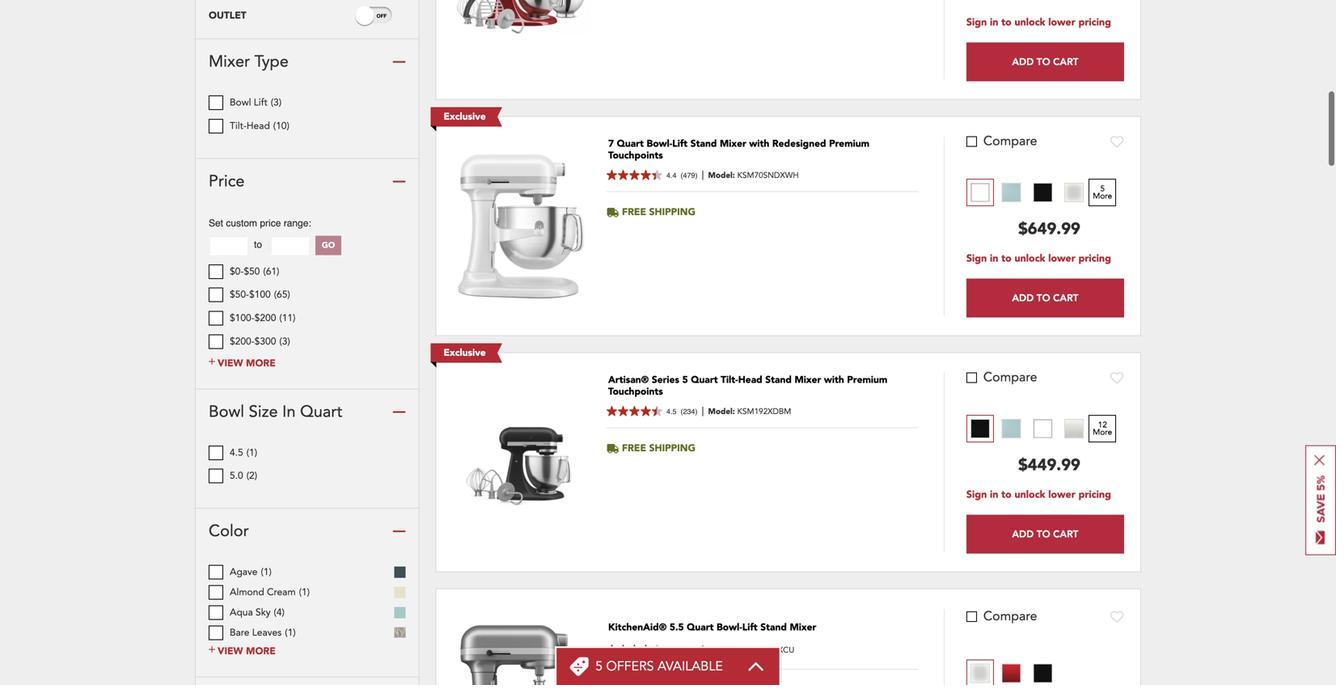 Task type: vqa. For each thing, say whether or not it's contained in the screenshot.
View related to color
yes



Task type: locate. For each thing, give the bounding box(es) containing it.
lift
[[254, 96, 268, 109], [673, 137, 688, 151], [743, 621, 758, 635]]

price left range:
[[260, 218, 281, 229]]

shipping for $449.99
[[650, 442, 696, 455]]

shipping
[[650, 206, 696, 219], [650, 442, 696, 455]]

2 vertical spatial unlock
[[1015, 488, 1046, 502]]

2 vertical spatial pricing
[[1079, 488, 1112, 502]]

premium
[[830, 137, 870, 151], [848, 373, 888, 387]]

4.4 left (479)
[[667, 171, 677, 180]]

0 vertical spatial free
[[622, 206, 647, 219]]

free shipping down 4.4 (479)
[[622, 206, 696, 219]]

1 vertical spatial exclusive
[[444, 346, 486, 360]]

2 lower from the top
[[1049, 251, 1076, 265]]

sign
[[967, 15, 988, 29], [967, 251, 988, 265], [967, 488, 988, 502]]

0 vertical spatial add
[[1013, 55, 1034, 68]]

compare up empire red icon
[[984, 608, 1038, 626]]

add for 3rd add to cart button from the top
[[1013, 528, 1034, 541]]

$200
[[255, 312, 276, 325]]

1 horizontal spatial lift
[[673, 137, 688, 151]]

bowl size in quart
[[209, 401, 343, 423]]

view more for price
[[218, 357, 276, 370]]

2 to from the top
[[1037, 291, 1051, 304]]

black matte image
[[1034, 183, 1053, 202], [971, 419, 990, 439], [1034, 664, 1053, 683]]

2 vertical spatial add
[[1013, 528, 1034, 541]]

view more button inside price element
[[209, 357, 276, 370]]

1 vertical spatial free shipping
[[622, 442, 696, 455]]

agave
[[230, 566, 258, 579]]

go button
[[316, 236, 342, 255]]

1 horizontal spatial price
[[260, 218, 281, 229]]

1 free shipping from the top
[[622, 206, 696, 219]]

black matte image for empire red icon
[[1034, 664, 1053, 683]]

4.5
[[667, 408, 677, 416], [230, 446, 243, 460]]

bowl- inside 7 quart bowl-lift stand mixer with redesigned premium touchpoints
[[647, 137, 673, 151]]

free for $649.99
[[622, 206, 647, 219]]

0 horizontal spatial lift
[[254, 96, 268, 109]]

(3) inside price element
[[280, 335, 290, 348]]

almond cream (1)
[[230, 586, 310, 599]]

more down bare leaves (1)
[[246, 645, 276, 659]]

mixer type
[[209, 51, 289, 73]]

mineral water blue image
[[1002, 419, 1022, 439]]

pricing for $649.99
[[1079, 251, 1112, 265]]

3 cart from the top
[[1054, 528, 1079, 541]]

2 sign from the top
[[967, 251, 988, 265]]

heading containing 5
[[596, 658, 723, 676]]

1 add to cart button from the top
[[967, 42, 1125, 81]]

to
[[1002, 15, 1012, 29], [254, 239, 262, 250], [1002, 251, 1012, 265], [1002, 488, 1012, 502]]

bowl left size
[[209, 401, 244, 423]]

0 vertical spatial bowl-
[[647, 137, 673, 151]]

cart for 3rd add to cart button from the top
[[1054, 528, 1079, 541]]

5 more
[[1094, 183, 1113, 202]]

4.4 for quart
[[667, 647, 677, 655]]

1 compare from the top
[[984, 133, 1038, 150]]

view
[[218, 357, 243, 370], [218, 645, 243, 659]]

color
[[209, 520, 249, 543]]

1 vertical spatial premium
[[848, 373, 888, 387]]

Range From text field
[[209, 236, 248, 255]]

unlock for $649.99
[[1015, 251, 1046, 265]]

1 shipping from the top
[[650, 206, 696, 219]]

view more button for price
[[209, 357, 276, 370]]

0 vertical spatial add to cart button
[[967, 42, 1125, 81]]

1 vertical spatial shipping
[[650, 442, 696, 455]]

1 cart from the top
[[1054, 55, 1079, 68]]

5 right contour silver image
[[1101, 183, 1105, 194]]

bowl for bowl lift (3)
[[230, 96, 251, 109]]

plus image inside price element
[[209, 357, 215, 367]]

white image
[[971, 183, 990, 202]]

0 vertical spatial free shipping
[[622, 206, 696, 219]]

$100-$200 (11)
[[230, 312, 296, 325]]

0 vertical spatial shipping
[[650, 206, 696, 219]]

view inside price element
[[218, 357, 243, 370]]

add to wish list image
[[1111, 135, 1125, 148], [1111, 611, 1125, 624]]

add
[[1013, 55, 1034, 68], [1013, 291, 1034, 304], [1013, 528, 1034, 541]]

2 view more button from the top
[[209, 645, 276, 659]]

view more down bare
[[218, 645, 276, 659]]

1 horizontal spatial head
[[739, 373, 763, 387]]

5 offers available
[[596, 658, 723, 676]]

1 vertical spatial sign
[[967, 251, 988, 265]]

bare
[[230, 627, 250, 640]]

custom
[[226, 218, 257, 229]]

2 view from the top
[[218, 645, 243, 659]]

model: right (234)
[[709, 406, 735, 417]]

view more inside price element
[[218, 357, 276, 370]]

lower
[[1049, 15, 1076, 29], [1049, 251, 1076, 265], [1049, 488, 1076, 502]]

$300
[[255, 335, 276, 348]]

with
[[750, 137, 770, 151], [825, 373, 845, 387]]

bare leaves (1)
[[230, 627, 296, 640]]

12 more link
[[1089, 415, 1117, 443]]

view more button down the $200-
[[209, 357, 276, 370]]

1 horizontal spatial tilt-
[[721, 373, 739, 387]]

1 vertical spatial to
[[1037, 291, 1051, 304]]

stand
[[691, 137, 717, 151], [766, 373, 792, 387], [761, 621, 787, 635]]

plus image for color
[[209, 645, 215, 655]]

1 vertical spatial add to cart
[[1013, 291, 1079, 304]]

0 vertical spatial view
[[218, 357, 243, 370]]

(1)
[[247, 446, 257, 460], [261, 566, 272, 579], [299, 586, 310, 599], [285, 627, 296, 640]]

2 add from the top
[[1013, 291, 1034, 304]]

2 vertical spatial sign
[[967, 488, 988, 502]]

view more button for color
[[209, 645, 276, 659]]

sign in to unlock lower pricing for $449.99
[[967, 488, 1112, 502]]

1 vertical spatial view more
[[218, 645, 276, 659]]

0 vertical spatial exclusive
[[444, 110, 486, 124]]

add to cart for 3rd add to cart button from the top
[[1013, 528, 1079, 541]]

2 horizontal spatial 5
[[1101, 183, 1105, 194]]

agave (1)
[[230, 566, 272, 579]]

bowl-
[[647, 137, 673, 151], [717, 621, 743, 635]]

2 compare from the top
[[984, 369, 1038, 387]]

stand up ksm55sxxxcu
[[761, 621, 787, 635]]

1 to from the top
[[1037, 55, 1051, 68]]

free shipping down 4.5 (234) on the bottom
[[622, 442, 696, 455]]

head
[[247, 119, 270, 133], [739, 373, 763, 387]]

7
[[609, 137, 614, 151]]

5 right promo tag image
[[596, 658, 603, 676]]

free for $449.99
[[622, 442, 647, 455]]

2 unlock from the top
[[1015, 251, 1046, 265]]

(3) up (10)
[[271, 96, 282, 109]]

2 model: from the top
[[709, 406, 735, 417]]

$0-$50 (61)
[[230, 265, 280, 278]]

compare up mineral water blue image
[[984, 133, 1038, 150]]

kitchenaid®
[[609, 621, 667, 635]]

1 vertical spatial stand
[[766, 373, 792, 387]]

$50-$100 (65)
[[230, 288, 290, 302]]

lift up tilt-head (10)
[[254, 96, 268, 109]]

bowl
[[230, 96, 251, 109], [209, 401, 244, 423]]

0 vertical spatial lower
[[1049, 15, 1076, 29]]

pricing
[[1079, 15, 1112, 29], [1079, 251, 1112, 265], [1079, 488, 1112, 502]]

bowl size in quart image
[[393, 406, 406, 419]]

model: down 7 quart bowl-lift stand mixer with redesigned premium touchpoints
[[709, 170, 735, 181]]

1 vertical spatial add to cart button
[[967, 279, 1125, 318]]

(1) up almond cream (1)
[[261, 566, 272, 579]]

more right contour silver image
[[1094, 191, 1113, 202]]

(1) right cream
[[299, 586, 310, 599]]

black matte image for mineral water blue image
[[1034, 183, 1053, 202]]

1 view from the top
[[218, 357, 243, 370]]

bowl lift (3)
[[230, 96, 282, 109]]

2 vertical spatial stand
[[761, 621, 787, 635]]

1 vertical spatial bowl-
[[717, 621, 743, 635]]

view more inside color element
[[218, 645, 276, 659]]

offers
[[607, 658, 654, 676]]

outlet filter is off switch
[[377, 12, 387, 20]]

2 vertical spatial model:
[[709, 645, 735, 656]]

0 vertical spatial view more button
[[209, 357, 276, 370]]

1 vertical spatial plus image
[[209, 645, 215, 655]]

0 vertical spatial model:
[[709, 170, 735, 181]]

view more down the $200-
[[218, 357, 276, 370]]

2 add to cart button from the top
[[967, 279, 1125, 318]]

quart
[[617, 137, 644, 151], [691, 373, 718, 387], [300, 401, 343, 423], [687, 621, 714, 635]]

2 vertical spatial lower
[[1049, 488, 1076, 502]]

0 horizontal spatial with
[[750, 137, 770, 151]]

2 vertical spatial 5
[[596, 658, 603, 676]]

cart
[[1054, 55, 1079, 68], [1054, 291, 1079, 304], [1054, 528, 1079, 541]]

4.5 for 4.5 (234)
[[667, 408, 677, 416]]

head left (10)
[[247, 119, 270, 133]]

0 horizontal spatial 5
[[596, 658, 603, 676]]

quart up (234)
[[691, 373, 718, 387]]

more down the $200-$300 (3)
[[246, 357, 276, 370]]

shipping down 4.4 (479)
[[650, 206, 696, 219]]

1 horizontal spatial bowl-
[[717, 621, 743, 635]]

head up model: ksm192xdbm
[[739, 373, 763, 387]]

3 model: from the top
[[709, 645, 735, 656]]

1 vertical spatial tilt-
[[721, 373, 739, 387]]

0 vertical spatial compare
[[984, 133, 1038, 150]]

view more button inside color element
[[209, 645, 276, 659]]

2 plus image from the top
[[209, 645, 215, 655]]

model:
[[709, 170, 735, 181], [709, 406, 735, 417], [709, 645, 735, 656]]

in
[[991, 15, 999, 29], [991, 251, 999, 265], [283, 401, 296, 423], [991, 488, 999, 502]]

1 vertical spatial head
[[739, 373, 763, 387]]

0 vertical spatial plus image
[[209, 357, 215, 367]]

black matte image left mineral water blue icon on the right of page
[[971, 419, 990, 439]]

add for 2nd add to cart button from the top of the page
[[1013, 291, 1034, 304]]

0 vertical spatial tilt-
[[230, 119, 247, 133]]

tilt- up model: ksm192xdbm
[[721, 373, 739, 387]]

sky
[[256, 606, 271, 620]]

5 inside 5 more
[[1101, 183, 1105, 194]]

1 vertical spatial bowl
[[209, 401, 244, 423]]

view more for color
[[218, 645, 276, 659]]

with inside 7 quart bowl-lift stand mixer with redesigned premium touchpoints
[[750, 137, 770, 151]]

kitchenaid® 5.5 quart bowl-lift stand mixer image
[[453, 620, 590, 685]]

0 vertical spatial 5
[[1101, 183, 1105, 194]]

tilt- inside artisan® series 5 quart tilt-head stand mixer with premium touchpoints
[[721, 373, 739, 387]]

quart right size
[[300, 401, 343, 423]]

2 cart from the top
[[1054, 291, 1079, 304]]

2 horizontal spatial lift
[[743, 621, 758, 635]]

4.5 left (234)
[[667, 408, 677, 416]]

tilt-
[[230, 119, 247, 133], [721, 373, 739, 387]]

1 horizontal spatial 5
[[683, 373, 688, 387]]

$100-
[[230, 312, 255, 325]]

1 vertical spatial view
[[218, 645, 243, 659]]

(3) for bowl lift (3)
[[271, 96, 282, 109]]

0 vertical spatial premium
[[830, 137, 870, 151]]

(1) up (2)
[[247, 446, 257, 460]]

2 shipping from the top
[[650, 442, 696, 455]]

5.0 (2)
[[230, 470, 257, 483]]

3 add to cart from the top
[[1013, 528, 1079, 541]]

1 vertical spatial add to wish list image
[[1111, 611, 1125, 624]]

stand up (479)
[[691, 137, 717, 151]]

5 right series
[[683, 373, 688, 387]]

$50
[[244, 265, 260, 278]]

to for 3rd add to cart button from the top
[[1037, 528, 1051, 541]]

2 free from the top
[[622, 442, 647, 455]]

bowl- up 'model: ksm55sxxxcu'
[[717, 621, 743, 635]]

heading
[[596, 658, 723, 676]]

1 vertical spatial sign in to unlock lower pricing
[[967, 251, 1112, 265]]

set
[[209, 218, 223, 229]]

0 vertical spatial add to wish list image
[[1111, 135, 1125, 148]]

(11)
[[280, 312, 296, 325]]

price up set
[[209, 170, 245, 193]]

5 more link
[[1089, 179, 1117, 206]]

1 vertical spatial touchpoints
[[609, 385, 663, 398]]

1 exclusive from the top
[[444, 110, 486, 124]]

$0-
[[230, 265, 244, 278]]

2 exclusive from the top
[[444, 346, 486, 360]]

view more button down bare
[[209, 645, 276, 659]]

stand inside 7 quart bowl-lift stand mixer with redesigned premium touchpoints
[[691, 137, 717, 151]]

promo tag image
[[570, 657, 589, 677]]

3 unlock from the top
[[1015, 488, 1046, 502]]

1 4.4 from the top
[[667, 171, 677, 180]]

1 vertical spatial 4.5
[[230, 446, 243, 460]]

0 vertical spatial with
[[750, 137, 770, 151]]

0 vertical spatial price
[[209, 170, 245, 193]]

0 horizontal spatial 4.5
[[230, 446, 243, 460]]

2 add to cart from the top
[[1013, 291, 1079, 304]]

0 vertical spatial (3)
[[271, 96, 282, 109]]

2 vertical spatial cart
[[1054, 528, 1079, 541]]

0 vertical spatial pricing
[[1079, 15, 1112, 29]]

sign for $649.99
[[967, 251, 988, 265]]

1 vertical spatial add
[[1013, 291, 1034, 304]]

1 vertical spatial 4.4
[[667, 647, 677, 655]]

1 touchpoints from the top
[[609, 149, 663, 162]]

(2)
[[247, 470, 257, 483]]

stand up ksm192xdbm
[[766, 373, 792, 387]]

cart for 2nd add to cart button from the top of the page
[[1054, 291, 1079, 304]]

view down bare
[[218, 645, 243, 659]]

plus image
[[209, 357, 215, 367], [209, 645, 215, 655]]

model: down 'kitchenaid® 5.5 quart bowl-lift stand mixer'
[[709, 645, 735, 656]]

price image
[[393, 175, 406, 188]]

bowl- up 4.4 (479)
[[647, 137, 673, 151]]

color element
[[196, 563, 419, 677]]

pricing for $449.99
[[1079, 488, 1112, 502]]

1 vertical spatial unlock
[[1015, 251, 1046, 265]]

compare
[[984, 133, 1038, 150], [984, 369, 1038, 387], [984, 608, 1038, 626]]

4.4 left (781)
[[667, 647, 677, 655]]

black matte image right empire red icon
[[1034, 664, 1053, 683]]

4.5 (234)
[[667, 408, 698, 416]]

1 vertical spatial free
[[622, 442, 647, 455]]

2 vertical spatial to
[[1037, 528, 1051, 541]]

Range To text field
[[270, 236, 309, 255]]

with inside artisan® series 5 quart tilt-head stand mixer with premium touchpoints
[[825, 373, 845, 387]]

add to cart for 2nd add to cart button from the top of the page
[[1013, 291, 1079, 304]]

exclusive
[[444, 110, 486, 124], [444, 346, 486, 360]]

1 add from the top
[[1013, 55, 1034, 68]]

compare up mineral water blue icon on the right of page
[[984, 369, 1038, 387]]

free shipping
[[622, 206, 696, 219], [622, 442, 696, 455]]

1 vertical spatial with
[[825, 373, 845, 387]]

1 horizontal spatial 4.5
[[667, 408, 677, 416]]

(3) right $300
[[280, 335, 290, 348]]

4.5 up 5.0
[[230, 446, 243, 460]]

view more button
[[209, 357, 276, 370], [209, 645, 276, 659]]

lift up 4.4 (479)
[[673, 137, 688, 151]]

0 horizontal spatial head
[[247, 119, 270, 133]]

4.4 (781)
[[667, 647, 698, 655]]

0 vertical spatial to
[[1037, 55, 1051, 68]]

3 compare from the top
[[984, 608, 1038, 626]]

to
[[1037, 55, 1051, 68], [1037, 291, 1051, 304], [1037, 528, 1051, 541]]

1 vertical spatial lower
[[1049, 251, 1076, 265]]

2 pricing from the top
[[1079, 251, 1112, 265]]

2 vertical spatial black matte image
[[1034, 664, 1053, 683]]

4.4
[[667, 171, 677, 180], [667, 647, 677, 655]]

0 vertical spatial unlock
[[1015, 15, 1046, 29]]

2 sign in to unlock lower pricing from the top
[[967, 251, 1112, 265]]

3 add from the top
[[1013, 528, 1034, 541]]

2 touchpoints from the top
[[609, 385, 663, 398]]

1 plus image from the top
[[209, 357, 215, 367]]

1 vertical spatial price
[[260, 218, 281, 229]]

mixer
[[209, 51, 250, 73], [720, 137, 747, 151], [795, 373, 822, 387], [790, 621, 817, 635]]

2 4.4 from the top
[[667, 647, 677, 655]]

ksm70sndxwh
[[738, 170, 799, 181]]

series
[[652, 373, 680, 387]]

unlock
[[1015, 15, 1046, 29], [1015, 251, 1046, 265], [1015, 488, 1046, 502]]

touchpoints
[[609, 149, 663, 162], [609, 385, 663, 398]]

1 add to wish list image from the top
[[1111, 135, 1125, 148]]

1 view more button from the top
[[209, 357, 276, 370]]

4.4 (479)
[[667, 171, 698, 180]]

0 vertical spatial black matte image
[[1034, 183, 1053, 202]]

stand inside artisan® series 5 quart tilt-head stand mixer with premium touchpoints
[[766, 373, 792, 387]]

leaves
[[252, 627, 282, 640]]

1 free from the top
[[622, 206, 647, 219]]

color image
[[393, 525, 406, 538]]

0 vertical spatial head
[[247, 119, 270, 133]]

2 view more from the top
[[218, 645, 276, 659]]

shipping down 4.5 (234) on the bottom
[[650, 442, 696, 455]]

3 lower from the top
[[1049, 488, 1076, 502]]

2 vertical spatial compare
[[984, 608, 1038, 626]]

1 add to cart from the top
[[1013, 55, 1079, 68]]

size
[[249, 401, 278, 423]]

quart right 7
[[617, 137, 644, 151]]

view inside color element
[[218, 645, 243, 659]]

12
[[1099, 420, 1108, 431]]

kitchenaid® 5.5 quart bowl-lift stand mixer link
[[609, 621, 817, 635]]

0 vertical spatial stand
[[691, 137, 717, 151]]

free shipping for $649.99
[[622, 206, 696, 219]]

view down the $200-
[[218, 357, 243, 370]]

4.5 for 4.5 (1)
[[230, 446, 243, 460]]

free
[[622, 206, 647, 219], [622, 442, 647, 455]]

2 vertical spatial add to cart
[[1013, 528, 1079, 541]]

3 sign from the top
[[967, 488, 988, 502]]

3 sign in to unlock lower pricing from the top
[[967, 488, 1112, 502]]

bowl up tilt-head (10)
[[230, 96, 251, 109]]

0 vertical spatial add to cart
[[1013, 55, 1079, 68]]

1 view more from the top
[[218, 357, 276, 370]]

aqua
[[230, 606, 253, 620]]

model: ksm192xdbm
[[709, 406, 792, 417]]

1 vertical spatial (3)
[[280, 335, 290, 348]]

0 horizontal spatial price
[[209, 170, 245, 193]]

touchpoints inside artisan® series 5 quart tilt-head stand mixer with premium touchpoints
[[609, 385, 663, 398]]

2 vertical spatial sign in to unlock lower pricing
[[967, 488, 1112, 502]]

1 vertical spatial view more button
[[209, 645, 276, 659]]

more
[[1094, 191, 1113, 202], [246, 357, 276, 370], [1094, 427, 1113, 438], [246, 645, 276, 659]]

view for price
[[218, 357, 243, 370]]

lift up 'model: ksm55sxxxcu'
[[743, 621, 758, 635]]

(1) right leaves
[[285, 627, 296, 640]]

0 vertical spatial sign
[[967, 15, 988, 29]]

1 horizontal spatial with
[[825, 373, 845, 387]]

1 vertical spatial lift
[[673, 137, 688, 151]]

tilt- down bowl lift (3)
[[230, 119, 247, 133]]

1 vertical spatial cart
[[1054, 291, 1079, 304]]

2 free shipping from the top
[[622, 442, 696, 455]]

0 vertical spatial cart
[[1054, 55, 1079, 68]]

to inside price element
[[254, 239, 262, 250]]

3 pricing from the top
[[1079, 488, 1112, 502]]

1 vertical spatial model:
[[709, 406, 735, 417]]

ksm55sxxxcu
[[738, 645, 795, 656]]

black matte image left contour silver image
[[1034, 183, 1053, 202]]

$50-
[[230, 288, 249, 302]]

1 model: from the top
[[709, 170, 735, 181]]

sign in to unlock lower pricing
[[967, 15, 1112, 29], [967, 251, 1112, 265], [967, 488, 1112, 502]]

0 vertical spatial view more
[[218, 357, 276, 370]]

plus image inside color element
[[209, 645, 215, 655]]

plus image for price
[[209, 357, 215, 367]]

0 horizontal spatial bowl-
[[647, 137, 673, 151]]

2 vertical spatial add to cart button
[[967, 515, 1125, 554]]

3 to from the top
[[1037, 528, 1051, 541]]

unlock for $449.99
[[1015, 488, 1046, 502]]

0 vertical spatial touchpoints
[[609, 149, 663, 162]]

0 vertical spatial sign in to unlock lower pricing
[[967, 15, 1112, 29]]



Task type: describe. For each thing, give the bounding box(es) containing it.
porcelain white image
[[1065, 419, 1085, 439]]

artisan® series 5 quart tilt-head stand mixer with premium touchpoints image
[[453, 415, 590, 511]]

1 sign in to unlock lower pricing from the top
[[967, 15, 1112, 29]]

artisan® series 5 quart tilt-head stand mixer with premium touchpoints
[[609, 373, 888, 398]]

sign for $449.99
[[967, 488, 988, 502]]

lower for $449.99
[[1049, 488, 1076, 502]]

mixer type image
[[393, 56, 406, 68]]

(65)
[[274, 288, 290, 302]]

exclusive for $449.99
[[444, 346, 486, 360]]

add to cart for third add to cart button from the bottom
[[1013, 55, 1079, 68]]

more right porcelain white icon at the bottom right
[[1094, 427, 1113, 438]]

bowl for bowl size in quart
[[209, 401, 244, 423]]

1 unlock from the top
[[1015, 15, 1046, 29]]

model: ksm55sxxxcu
[[709, 645, 795, 656]]

empire red image
[[1002, 664, 1022, 683]]

2 add to wish list image from the top
[[1111, 611, 1125, 624]]

(10)
[[273, 119, 290, 133]]

add to wish list image
[[1111, 371, 1125, 384]]

lower for $649.99
[[1049, 251, 1076, 265]]

(781)
[[681, 647, 698, 655]]

cart for third add to cart button from the bottom
[[1054, 55, 1079, 68]]

view for color
[[218, 645, 243, 659]]

premium inside 7 quart bowl-lift stand mixer with redesigned premium touchpoints
[[830, 137, 870, 151]]

artisan®
[[609, 373, 649, 387]]

artisan® series 5 quart tilt-head stand mixer with premium accessory pack image
[[453, 0, 590, 37]]

quart inside artisan® series 5 quart tilt-head stand mixer with premium touchpoints
[[691, 373, 718, 387]]

(61)
[[263, 265, 280, 278]]

2 vertical spatial lift
[[743, 621, 758, 635]]

type
[[255, 51, 289, 73]]

(4)
[[274, 606, 285, 620]]

0 horizontal spatial tilt-
[[230, 119, 247, 133]]

touchpoints inside 7 quart bowl-lift stand mixer with redesigned premium touchpoints
[[609, 149, 663, 162]]

model: for $449.99
[[709, 406, 735, 417]]

add for third add to cart button from the bottom
[[1013, 55, 1034, 68]]

close image
[[1315, 455, 1326, 466]]

lift inside 7 quart bowl-lift stand mixer with redesigned premium touchpoints
[[673, 137, 688, 151]]

5 for more
[[1101, 183, 1105, 194]]

more inside price element
[[246, 357, 276, 370]]

compare for $649.99
[[984, 133, 1038, 150]]

compare for $449.99
[[984, 369, 1038, 387]]

ksm192xdbm
[[738, 406, 792, 417]]

chevron icon image
[[748, 662, 765, 672]]

contour silver image
[[1065, 183, 1085, 202]]

3 add to cart button from the top
[[967, 515, 1125, 554]]

artisan® series 5 quart tilt-head stand mixer with premium touchpoints link
[[609, 373, 917, 398]]

model: ksm70sndxwh
[[709, 170, 799, 181]]

quart right 5.5
[[687, 621, 714, 635]]

1 pricing from the top
[[1079, 15, 1112, 29]]

go
[[322, 240, 335, 251]]

contour silver image
[[971, 664, 990, 683]]

(479)
[[681, 171, 698, 180]]

5 inside artisan® series 5 quart tilt-head stand mixer with premium touchpoints
[[683, 373, 688, 387]]

kitchenaid® 5.5 quart bowl-lift stand mixer
[[609, 621, 817, 635]]

7 quart bowl-lift stand mixer with redesigned premium touchpoints link
[[609, 137, 917, 162]]

12 more
[[1094, 420, 1113, 438]]

model: for $649.99
[[709, 170, 735, 181]]

white image
[[1034, 419, 1053, 439]]

off
[[377, 13, 387, 19]]

outlet
[[209, 9, 247, 22]]

5.5
[[670, 621, 684, 635]]

$200-$300 (3)
[[230, 335, 290, 348]]

available
[[658, 658, 723, 676]]

$200-
[[230, 335, 255, 348]]

(3) for $200-$300 (3)
[[280, 335, 290, 348]]

more inside color element
[[246, 645, 276, 659]]

redesigned
[[773, 137, 827, 151]]

(234)
[[681, 408, 698, 416]]

mixer inside 7 quart bowl-lift stand mixer with redesigned premium touchpoints
[[720, 137, 747, 151]]

almond
[[230, 586, 264, 599]]

to for third add to cart button from the bottom
[[1037, 55, 1051, 68]]

0 vertical spatial lift
[[254, 96, 268, 109]]

premium inside artisan® series 5 quart tilt-head stand mixer with premium touchpoints
[[848, 373, 888, 387]]

1 lower from the top
[[1049, 15, 1076, 29]]

free shipping for $449.99
[[622, 442, 696, 455]]

head inside artisan® series 5 quart tilt-head stand mixer with premium touchpoints
[[739, 373, 763, 387]]

1 sign from the top
[[967, 15, 988, 29]]

5 for offers
[[596, 658, 603, 676]]

mixer inside artisan® series 5 quart tilt-head stand mixer with premium touchpoints
[[795, 373, 822, 387]]

exclusive for $649.99
[[444, 110, 486, 124]]

range:
[[284, 218, 311, 229]]

set custom price range:
[[209, 218, 311, 229]]

aqua sky (4)
[[230, 606, 285, 620]]

mineral water blue image
[[1002, 183, 1022, 202]]

4.4 for bowl-
[[667, 171, 677, 180]]

shipping for $649.99
[[650, 206, 696, 219]]

5.0
[[230, 470, 243, 483]]

7 quart bowl-lift stand mixer with redesigned premium touchpoints
[[609, 137, 870, 162]]

$449.99
[[1019, 455, 1081, 477]]

cream
[[267, 586, 296, 599]]

tilt-head (10)
[[230, 119, 290, 133]]

$100
[[249, 288, 271, 302]]

price element
[[196, 212, 419, 389]]

to for 2nd add to cart button from the top of the page
[[1037, 291, 1051, 304]]

quart inside 7 quart bowl-lift stand mixer with redesigned premium touchpoints
[[617, 137, 644, 151]]

4.5 (1)
[[230, 446, 257, 460]]

sign in to unlock lower pricing for $649.99
[[967, 251, 1112, 265]]

1 vertical spatial black matte image
[[971, 419, 990, 439]]

$649.99
[[1019, 218, 1081, 240]]

7 quart bowl-lift stand mixer with redesigned premium touchpoints image
[[453, 149, 590, 304]]



